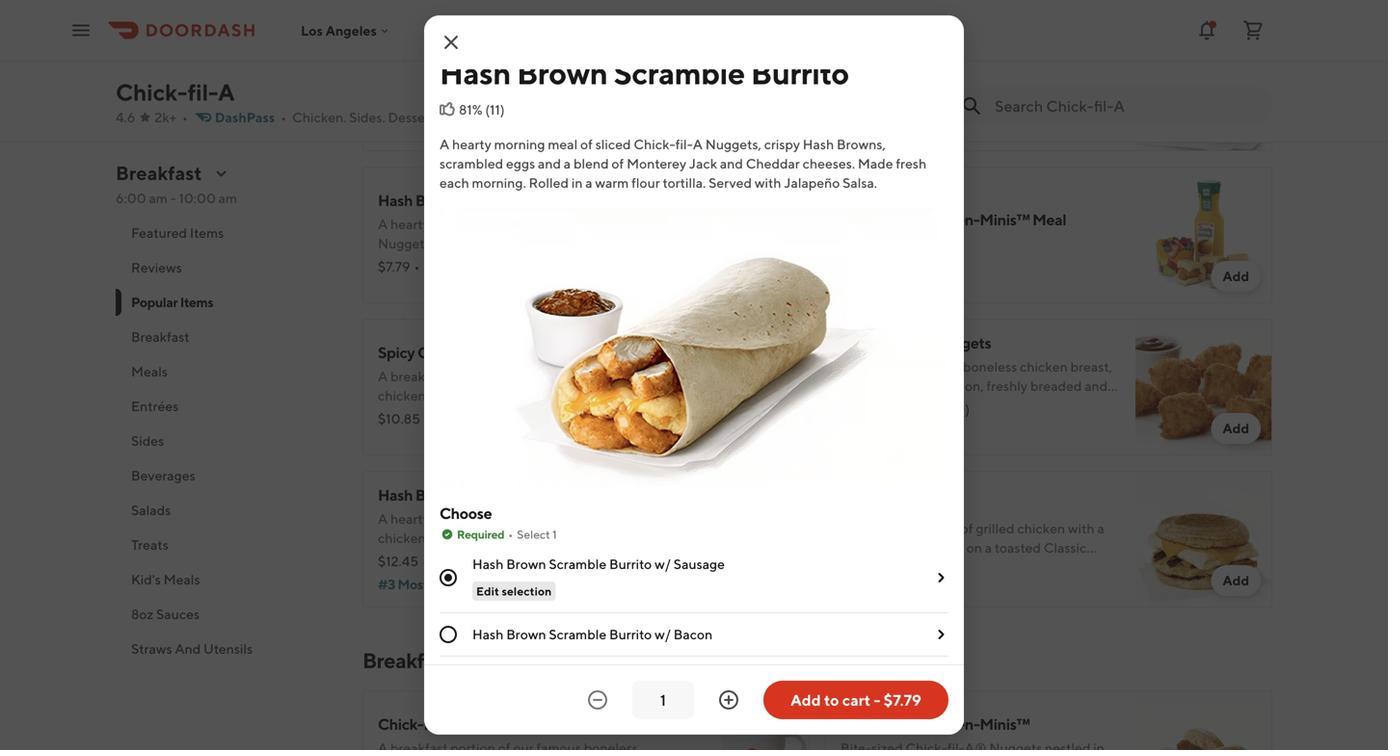 Task type: describe. For each thing, give the bounding box(es) containing it.
hash up (14)
[[440, 55, 511, 91]]

and inside chick-fil-a® nuggets bite-sized pieces of boneless chicken breast, seasoned to perfection, freshly breaded and pressure cooked in 100% refined peanut oil. available with choice of dipping sauce.
[[1085, 378, 1108, 394]]

hearty
[[452, 136, 491, 152]]

a up dashpass
[[218, 79, 235, 106]]

egg
[[961, 560, 985, 575]]

a left the hearty
[[440, 136, 449, 152]]

popular items
[[131, 294, 213, 310]]

entrées button
[[116, 389, 339, 424]]

sliced
[[595, 136, 631, 152]]

chick-fil-a® chicken biscuit meal image
[[673, 691, 810, 751]]

breast,
[[1070, 359, 1112, 375]]

perfection,
[[916, 378, 984, 394]]

brown up selection
[[506, 557, 546, 573]]

salsa.
[[843, 175, 877, 191]]

fil- for chick-fil-a® chicken biscuit meal
[[424, 716, 443, 734]]

hash inside a hearty morning meal of sliced chick-fil-a nuggets, crispy hash browns, scrambled eggs and a blend of monterey jack and cheddar cheeses. made fresh each morning. rolled in a warm flour tortilla. served with jalapeño salsa.
[[803, 136, 834, 152]]

chick- for chick-fil-a chick-n-minis™ meal
[[841, 211, 887, 229]]

88%
[[909, 240, 935, 255]]

Current quantity is 1 number field
[[644, 690, 682, 711]]

and up served
[[720, 156, 743, 172]]

81%
[[459, 102, 483, 118]]

2k+ •
[[155, 109, 188, 125]]

spicy chicken biscuit
[[841, 39, 986, 57]]

notification bell image
[[1195, 19, 1218, 42]]

brown down each
[[415, 191, 460, 210]]

#2 most liked
[[841, 425, 926, 441]]

a down blend
[[585, 175, 592, 191]]

a breakfast portion of grilled chicken with a hint of citrus, served on a toasted classic english muffin with egg whites and american cheese.
[[841, 521, 1115, 595]]

a® for chick-fil-a® nuggets bite-sized pieces of boneless chicken breast, seasoned to perfection, freshly breaded and pressure cooked in 100% refined peanut oil. available with choice of dipping sauce.
[[905, 334, 929, 352]]

burrito left bacon
[[609, 627, 652, 643]]

freshly
[[986, 378, 1028, 394]]

sides
[[131, 433, 164, 449]]

a right on
[[985, 540, 992, 556]]

minis™ for chick-fil-a chick-n-minis™ meal
[[980, 211, 1030, 229]]

sauces
[[156, 607, 200, 623]]

selection
[[502, 585, 552, 599]]

chicken.
[[292, 109, 346, 125]]

on
[[967, 540, 982, 556]]

salads
[[131, 503, 171, 519]]

#1 most liked
[[378, 120, 461, 136]]

hint
[[841, 540, 865, 556]]

and inside a breakfast portion of grilled chicken with a hint of citrus, served on a toasted classic english muffin with egg whites and american cheese.
[[1030, 560, 1053, 575]]

4.6
[[116, 109, 135, 125]]

salads button
[[116, 494, 339, 528]]

reviews
[[131, 260, 182, 276]]

chick-fil-a chick-n-minis™ meal
[[841, 211, 1066, 229]]

100% for (9)
[[449, 554, 484, 570]]

sausage
[[674, 557, 725, 573]]

88% (9)
[[909, 240, 956, 255]]

breaded
[[1030, 378, 1082, 394]]

blend
[[573, 156, 609, 172]]

chick-fil-a chick-n-minis™ meal image
[[1136, 167, 1272, 304]]

100% (10)
[[908, 401, 970, 417]]

w/ for bacon
[[655, 627, 671, 643]]

served
[[709, 175, 752, 191]]

portion
[[913, 521, 958, 537]]

grilled
[[976, 521, 1015, 537]]

in inside chick-fil-a® nuggets bite-sized pieces of boneless chicken breast, seasoned to perfection, freshly breaded and pressure cooked in 100% refined peanut oil. available with choice of dipping sauce.
[[944, 398, 955, 414]]

whites
[[987, 560, 1027, 575]]

add button for chick-fil-a chick-n-minis™ meal
[[1211, 261, 1261, 292]]

desserts.
[[388, 109, 444, 125]]

available
[[841, 417, 897, 433]]

add for chick-fil-a chick-n-minis™ meal
[[1223, 268, 1249, 284]]

0 vertical spatial 1
[[465, 109, 470, 125]]

toasted
[[995, 540, 1041, 556]]

add button for spicy chicken biscuit meal
[[748, 414, 798, 444]]

cheese.
[[841, 579, 887, 595]]

jalapeño
[[784, 175, 840, 191]]

straws and utensils
[[131, 641, 253, 657]]

breakfast inside breakfast button
[[131, 329, 190, 345]]

meals inside button
[[163, 572, 200, 588]]

spicy chicken biscuit meal
[[378, 344, 560, 362]]

beverages button
[[116, 459, 339, 494]]

spicy for spicy chicken biscuit meal
[[378, 344, 415, 362]]

chicken inside chick-fil-a® nuggets bite-sized pieces of boneless chicken breast, seasoned to perfection, freshly breaded and pressure cooked in 100% refined peanut oil. available with choice of dipping sauce.
[[1020, 359, 1068, 375]]

add button for spicy chicken biscuit
[[1211, 109, 1261, 140]]

chick- inside a hearty morning meal of sliced chick-fil-a nuggets, crispy hash browns, scrambled eggs and a blend of monterey jack and cheddar cheeses. made fresh each morning. rolled in a warm flour tortilla. served with jalapeño salsa.
[[634, 136, 676, 152]]

$7.79 •
[[378, 259, 420, 275]]

hash up $12.45
[[378, 486, 413, 505]]

Item Search search field
[[995, 95, 1257, 117]]

10:00
[[179, 190, 216, 206]]

choose group
[[440, 503, 949, 751]]

cooked
[[896, 398, 941, 414]]

71% (14)
[[443, 97, 491, 113]]

close hash brown scramble burrito image
[[440, 31, 463, 54]]

• select 1
[[508, 528, 557, 542]]

81% (11)
[[459, 102, 505, 118]]

71%
[[443, 97, 466, 113]]

add for spicy chicken biscuit meal
[[760, 421, 787, 437]]

scrambled
[[440, 156, 503, 172]]

required
[[457, 528, 504, 542]]

• for $7.79 •
[[414, 259, 420, 275]]

cart
[[842, 692, 871, 710]]

hash brown scramble burrito meal image
[[673, 471, 810, 608]]

to inside button
[[824, 692, 839, 710]]

oil.
[[1088, 398, 1106, 414]]

with inside chick-fil-a® nuggets bite-sized pieces of boneless chicken breast, seasoned to perfection, freshly breaded and pressure cooked in 100% refined peanut oil. available with choice of dipping sauce.
[[900, 417, 927, 433]]

add to cart - $7.79 button
[[763, 682, 949, 720]]

$8.09
[[841, 401, 878, 417]]

hash brown scramble burrito dialog
[[424, 15, 964, 751]]

fil- for chick-fil-a chick-n-minis™
[[887, 716, 906, 734]]

served
[[923, 540, 964, 556]]

fil- for chick-fil-a chick-n-minis™ meal
[[887, 211, 906, 229]]

#1
[[378, 120, 393, 136]]

0 vertical spatial breakfast
[[116, 162, 202, 185]]

add for hash brown scramble burrito
[[760, 268, 787, 284]]

nuggets
[[932, 334, 991, 352]]

utensils
[[203, 641, 253, 657]]

with down served
[[932, 560, 959, 575]]

w/ for sausage
[[655, 557, 671, 573]]

los angeles
[[301, 22, 377, 38]]

$10.85 •
[[378, 411, 430, 427]]

popular
[[131, 294, 178, 310]]

minis™ for chick-fil-a chick-n-minis™
[[980, 716, 1030, 734]]

brown down selection
[[506, 627, 546, 643]]

jack
[[689, 156, 717, 172]]

breakfast button
[[116, 320, 339, 355]]

brown up required at the left
[[415, 486, 460, 505]]

chick- for chick-fil-a® chicken biscuit meal
[[378, 716, 424, 734]]

scramble down selection
[[549, 627, 607, 643]]

1 inside choose group
[[552, 528, 557, 542]]

chicken inside a breakfast portion of grilled chicken with a hint of citrus, served on a toasted classic english muffin with egg whites and american cheese.
[[1017, 521, 1065, 537]]

meals inside "button"
[[131, 364, 168, 380]]

scramble up required at the left
[[462, 486, 526, 505]]

featured items button
[[116, 216, 339, 251]]

8oz sauces
[[131, 607, 200, 623]]

burrito left sausage
[[609, 557, 652, 573]]

mi
[[473, 109, 488, 125]]

fil- inside a hearty morning meal of sliced chick-fil-a nuggets, crispy hash browns, scrambled eggs and a blend of monterey jack and cheddar cheeses. made fresh each morning. rolled in a warm flour tortilla. served with jalapeño salsa.
[[676, 136, 693, 152]]

#3 most liked
[[378, 577, 464, 593]]

chick-fil-a® nuggets image
[[1136, 319, 1272, 456]]

classic
[[1044, 540, 1087, 556]]

1 am from the left
[[149, 190, 168, 206]]

of up on
[[961, 521, 973, 537]]

sized
[[871, 359, 903, 375]]

most for chick-fil-a® chicken biscuit
[[395, 120, 426, 136]]

cheeses.
[[803, 156, 855, 172]]

featured items
[[131, 225, 224, 241]]

each
[[440, 175, 469, 191]]

meals button
[[116, 355, 339, 389]]

and up rolled
[[538, 156, 561, 172]]

• for $5.79 •
[[417, 97, 422, 113]]

liked for hash brown scramble burrito meal
[[430, 577, 464, 593]]

100% for (10)
[[908, 401, 943, 417]]

burrito down rolled
[[529, 191, 577, 210]]

$12.15 •
[[841, 240, 888, 255]]

hash brown scramble burrito image
[[673, 167, 810, 304]]

increase quantity by 1 image
[[717, 689, 740, 712]]



Task type: locate. For each thing, give the bounding box(es) containing it.
fil- for chick-fil-a
[[188, 79, 218, 106]]

scramble
[[614, 55, 745, 91], [462, 191, 526, 210], [462, 486, 526, 505], [549, 557, 607, 573], [549, 627, 607, 643]]

0 horizontal spatial spicy
[[378, 344, 415, 362]]

pieces
[[906, 359, 945, 375]]

1 vertical spatial hash brown scramble burrito
[[378, 191, 577, 210]]

breakfast down popular
[[131, 329, 190, 345]]

1 horizontal spatial -
[[874, 692, 880, 710]]

of
[[580, 136, 593, 152], [612, 156, 624, 172], [948, 359, 960, 375], [973, 417, 985, 433], [961, 521, 973, 537], [868, 540, 880, 556]]

meal
[[548, 136, 578, 152]]

spicy for spicy chicken biscuit
[[841, 39, 877, 57]]

and up the oil.
[[1085, 378, 1108, 394]]

american
[[1056, 560, 1115, 575]]

w/
[[655, 557, 671, 573], [655, 627, 671, 643]]

2 am from the left
[[219, 190, 237, 206]]

spicy chicken biscuit image
[[1136, 14, 1272, 151]]

warm
[[595, 175, 629, 191]]

n- for chick-fil-a chick-n-minis™
[[965, 716, 980, 734]]

chick- for chick-fil-a chick-n-minis™
[[841, 716, 887, 734]]

1 horizontal spatial (9)
[[938, 240, 956, 255]]

1 horizontal spatial 1
[[552, 528, 557, 542]]

a up 88%
[[905, 211, 916, 229]]

fil-
[[424, 29, 443, 48], [188, 79, 218, 106], [676, 136, 693, 152], [887, 211, 906, 229], [887, 334, 906, 352], [424, 716, 443, 734], [887, 716, 906, 734]]

a down add to cart - $7.79
[[905, 716, 916, 734]]

1 vertical spatial (9)
[[487, 554, 504, 570]]

breakfast
[[116, 162, 202, 185], [131, 329, 190, 345], [362, 649, 452, 674]]

1 vertical spatial minis™
[[980, 716, 1030, 734]]

spicy chicken biscuit meal image
[[673, 319, 810, 456]]

0 vertical spatial -
[[170, 190, 176, 206]]

add to cart - $7.79
[[791, 692, 921, 710]]

peanut
[[1042, 398, 1085, 414]]

bacon
[[674, 627, 713, 643]]

add for spicy chicken biscuit
[[1223, 116, 1249, 132]]

treats button
[[116, 528, 339, 563]]

chick-fil-a chick-n-minis™ image
[[1136, 691, 1272, 751]]

1 vertical spatial w/
[[655, 627, 671, 643]]

fil- for chick-fil-a® nuggets bite-sized pieces of boneless chicken breast, seasoned to perfection, freshly breaded and pressure cooked in 100% refined peanut oil. available with choice of dipping sauce.
[[887, 334, 906, 352]]

morning
[[494, 136, 545, 152]]

meals up the sauces
[[163, 572, 200, 588]]

of down sliced
[[612, 156, 624, 172]]

n- for chick-fil-a chick-n-minis™ meal
[[965, 211, 980, 229]]

0 horizontal spatial -
[[170, 190, 176, 206]]

minis™
[[980, 211, 1030, 229], [980, 716, 1030, 734]]

1 w/ from the top
[[655, 557, 671, 573]]

1 vertical spatial most
[[860, 425, 891, 441]]

crispy
[[764, 136, 800, 152]]

of right (10)
[[973, 417, 985, 433]]

breakfast down hash brown scramble burrito w/ bacon radio
[[362, 649, 452, 674]]

meal
[[1032, 211, 1066, 229], [526, 344, 560, 362], [579, 486, 613, 505], [578, 716, 612, 734]]

(10)
[[946, 401, 970, 417]]

0 vertical spatial a®
[[443, 29, 467, 48]]

meals up entrées
[[131, 364, 168, 380]]

chick- for chick-fil-a® nuggets bite-sized pieces of boneless chicken breast, seasoned to perfection, freshly breaded and pressure cooked in 100% refined peanut oil. available with choice of dipping sauce.
[[841, 334, 887, 352]]

a inside a breakfast portion of grilled chicken with a hint of citrus, served on a toasted classic english muffin with egg whites and american cheese.
[[841, 521, 850, 537]]

in inside a hearty morning meal of sliced chick-fil-a nuggets, crispy hash browns, scrambled eggs and a blend of monterey jack and cheddar cheeses. made fresh each morning. rolled in a warm flour tortilla. served with jalapeño salsa.
[[571, 175, 583, 191]]

1 horizontal spatial am
[[219, 190, 237, 206]]

with inside a hearty morning meal of sliced chick-fil-a nuggets, crispy hash browns, scrambled eggs and a blend of monterey jack and cheddar cheeses. made fresh each morning. rolled in a warm flour tortilla. served with jalapeño salsa.
[[755, 175, 781, 191]]

1 vertical spatial a®
[[905, 334, 929, 352]]

chick-fil-a® chicken biscuit
[[378, 29, 575, 48]]

1 horizontal spatial spicy
[[841, 39, 877, 57]]

(14)
[[469, 97, 491, 113]]

items inside the featured items "button"
[[190, 225, 224, 241]]

hash up edit
[[472, 557, 504, 573]]

seasoned
[[841, 378, 898, 394]]

1 horizontal spatial in
[[944, 398, 955, 414]]

dashpass
[[215, 109, 275, 125]]

2k+
[[155, 109, 176, 125]]

n-
[[965, 211, 980, 229], [965, 716, 980, 734]]

• inside choose group
[[508, 528, 513, 542]]

with up the classic
[[1068, 521, 1095, 537]]

2 vertical spatial most
[[397, 577, 428, 593]]

a® up pieces
[[905, 334, 929, 352]]

(9) right 88%
[[938, 240, 956, 255]]

2 horizontal spatial 100%
[[958, 398, 993, 414]]

0 horizontal spatial (9)
[[487, 554, 504, 570]]

Hash Brown Scramble Burrito w/ Bacon radio
[[440, 627, 457, 644]]

sauce.
[[1038, 417, 1076, 433]]

sides button
[[116, 424, 339, 459]]

liked for chick-fil-a® nuggets
[[893, 425, 926, 441]]

tortilla.
[[663, 175, 706, 191]]

1 vertical spatial in
[[944, 398, 955, 414]]

1 vertical spatial n-
[[965, 716, 980, 734]]

100% left (10)
[[908, 401, 943, 417]]

chicken up toasted
[[1017, 521, 1065, 537]]

100% inside chick-fil-a® nuggets bite-sized pieces of boneless chicken breast, seasoned to perfection, freshly breaded and pressure cooked in 100% refined peanut oil. available with choice of dipping sauce.
[[958, 398, 993, 414]]

of up blend
[[580, 136, 593, 152]]

hash brown scramble burrito w/ bacon
[[472, 627, 713, 643]]

most
[[395, 120, 426, 136], [860, 425, 891, 441], [397, 577, 428, 593]]

scramble down the morning.
[[462, 191, 526, 210]]

add for chick-fil-a® nuggets
[[1223, 421, 1249, 437]]

angeles
[[326, 22, 377, 38]]

of up perfection,
[[948, 359, 960, 375]]

1 vertical spatial liked
[[893, 425, 926, 441]]

$7.79 inside add to cart - $7.79 button
[[884, 692, 921, 710]]

(9) for 100% (9)
[[487, 554, 504, 570]]

hash up cheeses. on the top of page
[[803, 136, 834, 152]]

0 vertical spatial most
[[395, 120, 426, 136]]

• for 2k+ •
[[182, 109, 188, 125]]

1 left mi
[[465, 109, 470, 125]]

spicy
[[841, 39, 877, 57], [378, 344, 415, 362]]

0 vertical spatial $7.79
[[378, 259, 410, 275]]

hash brown scramble burrito up sliced
[[440, 55, 849, 91]]

0 vertical spatial chicken
[[1020, 359, 1068, 375]]

0 vertical spatial (9)
[[938, 240, 956, 255]]

decrease quantity by 1 image
[[586, 689, 609, 712]]

1 right select
[[552, 528, 557, 542]]

to
[[901, 378, 914, 394], [824, 692, 839, 710]]

2 w/ from the top
[[655, 627, 671, 643]]

1 vertical spatial to
[[824, 692, 839, 710]]

items down 10:00
[[190, 225, 224, 241]]

spicy up browns,
[[841, 39, 877, 57]]

spicy up $10.85
[[378, 344, 415, 362]]

100% down required at the left
[[449, 554, 484, 570]]

1 n- from the top
[[965, 211, 980, 229]]

scramble up the nuggets,
[[614, 55, 745, 91]]

scramble down select
[[549, 557, 607, 573]]

• for dashpass •
[[281, 109, 286, 125]]

1 horizontal spatial $7.79
[[884, 692, 921, 710]]

liked down 71%
[[428, 120, 461, 136]]

1 vertical spatial chicken
[[1017, 521, 1065, 537]]

0 horizontal spatial $7.79
[[378, 259, 410, 275]]

with down 'cheddar'
[[755, 175, 781, 191]]

in up choice at the bottom right of page
[[944, 398, 955, 414]]

0 horizontal spatial 1
[[465, 109, 470, 125]]

most for hash brown scramble burrito meal
[[397, 577, 428, 593]]

hash up $7.79 •
[[378, 191, 413, 210]]

most right #2
[[860, 425, 891, 441]]

2 vertical spatial a®
[[443, 716, 467, 734]]

1
[[465, 109, 470, 125], [552, 528, 557, 542]]

fil- inside chick-fil-a® nuggets bite-sized pieces of boneless chicken breast, seasoned to perfection, freshly breaded and pressure cooked in 100% refined peanut oil. available with choice of dipping sauce.
[[887, 334, 906, 352]]

0 horizontal spatial 100%
[[449, 554, 484, 570]]

a® down hash brown scramble burrito w/ bacon radio
[[443, 716, 467, 734]]

(9) for 88% (9)
[[938, 240, 956, 255]]

chick-fil-a® nuggets bite-sized pieces of boneless chicken breast, seasoned to perfection, freshly breaded and pressure cooked in 100% refined peanut oil. available with choice of dipping sauce.
[[841, 334, 1112, 433]]

add button
[[1211, 109, 1261, 140], [748, 261, 798, 292], [1211, 261, 1261, 292], [748, 414, 798, 444], [1211, 414, 1261, 444], [1211, 566, 1261, 597]]

to left cart
[[824, 692, 839, 710]]

fresh
[[896, 156, 927, 172]]

0 horizontal spatial in
[[571, 175, 583, 191]]

0 vertical spatial minis™
[[980, 211, 1030, 229]]

• for $12.45 •
[[422, 554, 428, 570]]

brown up meal
[[517, 55, 608, 91]]

hash right hash brown scramble burrito w/ bacon radio
[[472, 627, 504, 643]]

most right the #1
[[395, 120, 426, 136]]

egg white grill image
[[1136, 471, 1272, 608]]

select
[[517, 528, 550, 542]]

None radio
[[440, 570, 457, 587]]

w/ left bacon
[[655, 627, 671, 643]]

2 n- from the top
[[965, 716, 980, 734]]

0 items, open order cart image
[[1242, 19, 1265, 42]]

items right popular
[[180, 294, 213, 310]]

• for $10.85 •
[[424, 411, 430, 427]]

hash brown scramble burrito inside dialog
[[440, 55, 849, 91]]

• for $12.15 •
[[882, 240, 888, 255]]

$12.15
[[841, 240, 878, 255]]

nuggets,
[[705, 136, 761, 152]]

hash brown scramble burrito down the morning.
[[378, 191, 577, 210]]

1 vertical spatial -
[[874, 692, 880, 710]]

items for featured items
[[190, 225, 224, 241]]

brown
[[517, 55, 608, 91], [415, 191, 460, 210], [415, 486, 460, 505], [506, 557, 546, 573], [506, 627, 546, 643]]

0 vertical spatial spicy
[[841, 39, 877, 57]]

100%
[[958, 398, 993, 414], [908, 401, 943, 417], [449, 554, 484, 570]]

chicken
[[1020, 359, 1068, 375], [1017, 521, 1065, 537]]

burrito up crispy
[[751, 55, 849, 91]]

0 vertical spatial liked
[[428, 120, 461, 136]]

liked for chick-fil-a® chicken biscuit
[[428, 120, 461, 136]]

chick-fil-a® chicken biscuit meal
[[378, 716, 612, 734]]

1 vertical spatial spicy
[[378, 344, 415, 362]]

a®
[[443, 29, 467, 48], [905, 334, 929, 352], [443, 716, 467, 734]]

1 vertical spatial breakfast
[[131, 329, 190, 345]]

choose
[[440, 505, 492, 523]]

in
[[571, 175, 583, 191], [944, 398, 955, 414]]

hash brown scramble burrito
[[440, 55, 849, 91], [378, 191, 577, 210]]

0 vertical spatial meals
[[131, 364, 168, 380]]

breakfast up 6:00 am - 10:00 am on the top of page
[[116, 162, 202, 185]]

a® for chick-fil-a® chicken biscuit
[[443, 29, 467, 48]]

kid's meals button
[[116, 563, 339, 598]]

a up hint
[[841, 521, 850, 537]]

a® inside chick-fil-a® nuggets bite-sized pieces of boneless chicken breast, seasoned to perfection, freshly breaded and pressure cooked in 100% refined peanut oil. available with choice of dipping sauce.
[[905, 334, 929, 352]]

open menu image
[[69, 19, 93, 42]]

fil- for chick-fil-a® chicken biscuit
[[424, 29, 443, 48]]

browns,
[[837, 136, 886, 152]]

a up jack
[[693, 136, 703, 152]]

•
[[417, 97, 422, 113], [182, 109, 188, 125], [281, 109, 286, 125], [452, 109, 457, 125], [882, 240, 888, 255], [414, 259, 420, 275], [424, 411, 430, 427], [508, 528, 513, 542], [422, 554, 428, 570]]

am right 10:00
[[219, 190, 237, 206]]

chick-fil-a® chicken biscuit image
[[673, 14, 810, 151]]

a® up 71%
[[443, 29, 467, 48]]

1 vertical spatial meals
[[163, 572, 200, 588]]

a® for chick-fil-a® chicken biscuit meal
[[443, 716, 467, 734]]

am right 6:00
[[149, 190, 168, 206]]

chicken
[[469, 29, 526, 48], [880, 39, 937, 57], [417, 344, 474, 362], [469, 716, 526, 734]]

burrito up select
[[529, 486, 577, 505]]

6:00 am - 10:00 am
[[116, 190, 237, 206]]

edit
[[476, 585, 499, 599]]

1 horizontal spatial 100%
[[908, 401, 943, 417]]

items for popular items
[[180, 294, 213, 310]]

1 vertical spatial 1
[[552, 528, 557, 542]]

most for chick-fil-a® nuggets
[[860, 425, 891, 441]]

0 vertical spatial n-
[[965, 211, 980, 229]]

- inside button
[[874, 692, 880, 710]]

flour
[[632, 175, 660, 191]]

add button for hash brown scramble burrito
[[748, 261, 798, 292]]

100% down perfection,
[[958, 398, 993, 414]]

los
[[301, 22, 323, 38]]

hash brown scramble burrito w/  sausage
[[472, 557, 725, 573]]

0 vertical spatial in
[[571, 175, 583, 191]]

beverages
[[131, 468, 195, 484]]

liked down cooked on the bottom right
[[893, 425, 926, 441]]

(9) down required at the left
[[487, 554, 504, 570]]

to up cooked on the bottom right
[[901, 378, 914, 394]]

chicken up breaded
[[1020, 359, 1068, 375]]

$12.45
[[378, 554, 418, 570]]

0 vertical spatial to
[[901, 378, 914, 394]]

of down breakfast
[[868, 540, 880, 556]]

items
[[190, 225, 224, 241], [180, 294, 213, 310]]

w/ left sausage
[[655, 557, 671, 573]]

with down cooked on the bottom right
[[900, 417, 927, 433]]

and down toasted
[[1030, 560, 1053, 575]]

2 vertical spatial liked
[[430, 577, 464, 593]]

add
[[1223, 116, 1249, 132], [760, 268, 787, 284], [1223, 268, 1249, 284], [760, 421, 787, 437], [1223, 421, 1249, 437], [1223, 573, 1249, 589], [791, 692, 821, 710]]

a up american
[[1097, 521, 1104, 537]]

liked down 100% (9)
[[430, 577, 464, 593]]

0 vertical spatial items
[[190, 225, 224, 241]]

in down blend
[[571, 175, 583, 191]]

chick- for chick-fil-a® chicken biscuit
[[378, 29, 424, 48]]

0 horizontal spatial to
[[824, 692, 839, 710]]

dipping
[[988, 417, 1035, 433]]

- right cart
[[874, 692, 880, 710]]

1 vertical spatial items
[[180, 294, 213, 310]]

citrus,
[[883, 540, 920, 556]]

none radio inside choose group
[[440, 570, 457, 587]]

refined
[[995, 398, 1039, 414]]

english
[[841, 560, 886, 575]]

6:00
[[116, 190, 146, 206]]

entrées
[[131, 399, 179, 414]]

morning.
[[472, 175, 526, 191]]

choice
[[929, 417, 970, 433]]

edit selection
[[476, 585, 552, 599]]

- left 10:00
[[170, 190, 176, 206]]

2 vertical spatial breakfast
[[362, 649, 452, 674]]

add inside button
[[791, 692, 821, 710]]

0 horizontal spatial am
[[149, 190, 168, 206]]

meals
[[131, 364, 168, 380], [163, 572, 200, 588]]

1 vertical spatial $7.79
[[884, 692, 921, 710]]

most down $12.45 •
[[397, 577, 428, 593]]

0 vertical spatial hash brown scramble burrito
[[440, 55, 849, 91]]

straws
[[131, 641, 172, 657]]

chick- for chick-fil-a
[[116, 79, 188, 106]]

2 minis™ from the top
[[980, 716, 1030, 734]]

0 vertical spatial w/
[[655, 557, 671, 573]]

1 horizontal spatial to
[[901, 378, 914, 394]]

chick- inside chick-fil-a® nuggets bite-sized pieces of boneless chicken breast, seasoned to perfection, freshly breaded and pressure cooked in 100% refined peanut oil. available with choice of dipping sauce.
[[841, 334, 887, 352]]

and
[[175, 641, 201, 657]]

1 minis™ from the top
[[980, 211, 1030, 229]]

bite-
[[841, 359, 871, 375]]

to inside chick-fil-a® nuggets bite-sized pieces of boneless chicken breast, seasoned to perfection, freshly breaded and pressure cooked in 100% refined peanut oil. available with choice of dipping sauce.
[[901, 378, 914, 394]]

a down meal
[[564, 156, 571, 172]]



Task type: vqa. For each thing, say whether or not it's contained in the screenshot.
Your in the Your cart is empty Add items to get started
no



